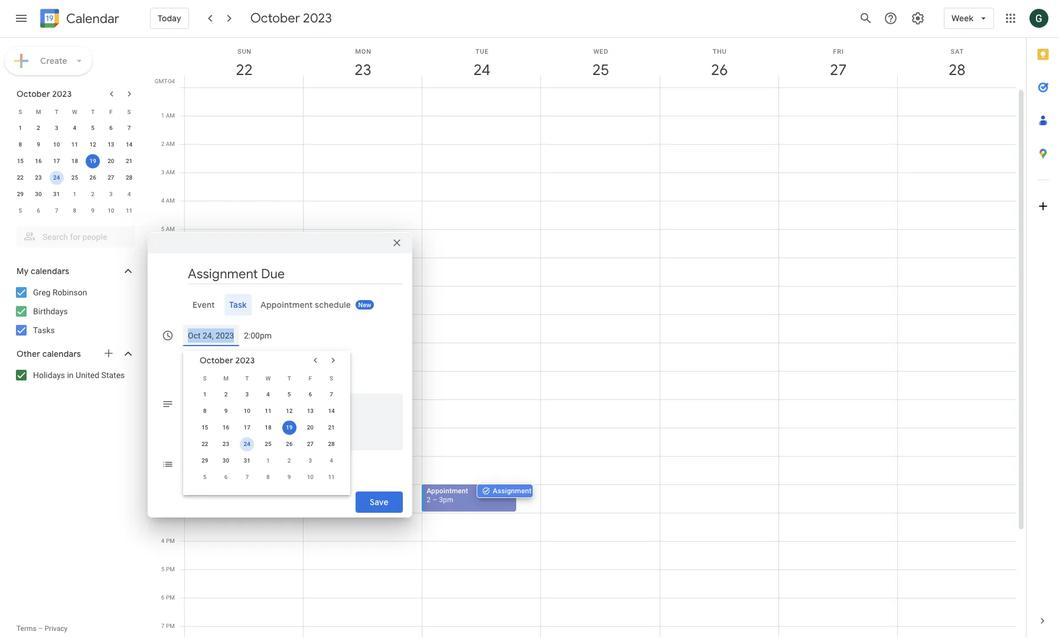 Task type: locate. For each thing, give the bounding box(es) containing it.
sun
[[237, 48, 252, 56]]

pm
[[166, 538, 175, 544], [166, 566, 175, 572], [166, 594, 175, 601], [166, 623, 175, 629]]

22 link
[[231, 57, 258, 84]]

0 vertical spatial 28
[[948, 60, 965, 80]]

10 element for 17 element related to 16 element associated with "15" element to the top's 12 "element" '25' element's "24" element
[[49, 138, 64, 152]]

november 3 element down add description text box
[[303, 454, 317, 468]]

0 vertical spatial november 5 element
[[13, 204, 27, 218]]

am left start date 'text box' on the left bottom of page
[[166, 339, 175, 346]]

1 pm from the top
[[166, 538, 175, 544]]

2 vertical spatial 27
[[307, 441, 314, 447]]

november 11 element for november 4 element corresponding to 20 element associated with 16 element associated with "15" element to the top's 12 "element" 28 element
[[122, 204, 136, 218]]

2 vertical spatial 2023
[[235, 355, 255, 366]]

mon
[[355, 48, 371, 56]]

27 for 12 "element" for 16 element related to the bottommost "15" element's 20 element
[[307, 441, 314, 447]]

22 inside column header
[[235, 60, 252, 80]]

0 vertical spatial 16
[[35, 158, 42, 164]]

0 horizontal spatial 27 element
[[104, 171, 118, 185]]

terms – privacy
[[17, 624, 68, 633]]

14 element for 20 element associated with 16 element associated with "15" element to the top's 12 "element"
[[122, 138, 136, 152]]

20 element for 12 "element" for 16 element related to the bottommost "15" element
[[303, 421, 317, 435]]

23 element for 16 element associated with "15" element to the top
[[31, 171, 46, 185]]

1 am from the top
[[166, 112, 175, 119]]

2 vertical spatial october 2023
[[200, 355, 255, 366]]

october for left 'october 2023' grid
[[17, 89, 50, 99]]

1 horizontal spatial november 1 element
[[261, 454, 275, 468]]

5 am from the top
[[166, 226, 175, 232]]

main drawer image
[[14, 11, 28, 25]]

event button
[[188, 294, 220, 315]]

calendar heading
[[64, 10, 119, 27]]

f for 12 "element" for 16 element related to the bottommost "15" element
[[309, 375, 312, 381]]

18 element
[[68, 154, 82, 168], [261, 421, 275, 435]]

am for 3 am
[[166, 169, 175, 175]]

october for right 'october 2023' grid
[[200, 355, 233, 366]]

0 horizontal spatial 30 element
[[31, 187, 46, 201]]

appointment 2 – 3pm
[[427, 487, 468, 504]]

0 horizontal spatial 24
[[53, 174, 60, 181]]

2 am from the top
[[166, 141, 175, 147]]

24
[[473, 60, 490, 80], [53, 174, 60, 181], [244, 441, 250, 447]]

grid containing 22
[[151, 38, 1026, 638]]

0 horizontal spatial 31 element
[[49, 187, 64, 201]]

16 element
[[31, 154, 46, 168], [219, 421, 233, 435]]

12 for 12 "element" for 16 element related to the bottommost "15" element
[[286, 408, 293, 414]]

october 2023 grid
[[11, 103, 138, 219], [194, 370, 342, 486]]

24 column header
[[422, 38, 541, 87]]

16 for 16 element associated with "15" element to the top
[[35, 158, 42, 164]]

0 vertical spatial 12 element
[[86, 138, 100, 152]]

november 3 element for '25' element for 12 "element" for 16 element related to the bottommost "15" element
[[303, 454, 317, 468]]

10
[[53, 141, 60, 148], [108, 207, 114, 214], [244, 408, 250, 414], [307, 474, 314, 480]]

25 column header
[[541, 38, 660, 87]]

november 3 element up search for people text field
[[104, 187, 118, 201]]

pm down 6 pm
[[166, 623, 175, 629]]

2
[[37, 125, 40, 131], [161, 141, 164, 147], [91, 191, 95, 197], [224, 391, 228, 398], [288, 457, 291, 464], [427, 496, 431, 504]]

21 element
[[122, 154, 136, 168], [324, 421, 339, 435]]

november 4 element
[[122, 187, 136, 201], [324, 454, 339, 468]]

3
[[55, 125, 58, 131], [161, 169, 164, 175], [109, 191, 113, 197], [245, 391, 249, 398], [309, 457, 312, 464]]

0 horizontal spatial november 7 element
[[49, 204, 64, 218]]

20 element
[[104, 154, 118, 168], [303, 421, 317, 435]]

0 horizontal spatial november 11 element
[[122, 204, 136, 218]]

18
[[71, 158, 78, 164], [265, 424, 272, 431]]

19, today element
[[86, 154, 100, 168], [282, 421, 296, 435]]

0 horizontal spatial october
[[17, 89, 50, 99]]

27
[[829, 60, 846, 80], [108, 174, 114, 181], [307, 441, 314, 447]]

11 inside grid
[[158, 396, 164, 402]]

1 horizontal spatial 21 element
[[324, 421, 339, 435]]

13 element
[[104, 138, 118, 152], [303, 404, 317, 418]]

0 horizontal spatial 12
[[89, 141, 96, 148]]

17 for '25' element for 12 "element" for 16 element related to the bottommost "15" element "24" element
[[244, 424, 250, 431]]

november 8 element
[[68, 204, 82, 218], [261, 470, 275, 484]]

0 horizontal spatial 29
[[17, 191, 24, 197]]

0 horizontal spatial november 3 element
[[104, 187, 118, 201]]

f left 1 am
[[109, 108, 113, 115]]

november 9 element for "november 8" element for '25' element for 12 "element" for 16 element related to the bottommost "15" element
[[282, 470, 296, 484]]

16 element for "15" element to the top
[[31, 154, 46, 168]]

am up "4 am"
[[166, 169, 175, 175]]

october down start date 'text box' on the left bottom of page
[[200, 355, 233, 366]]

12 element for 16 element related to the bottommost "15" element
[[282, 404, 296, 418]]

2 horizontal spatial 2023
[[303, 10, 332, 27]]

0 vertical spatial 13 element
[[104, 138, 118, 152]]

6 for november 6 element related to 30 element corresponding to 16 element associated with "15" element to the top
[[37, 207, 40, 214]]

0 horizontal spatial november 8 element
[[68, 204, 82, 218]]

27 column header
[[778, 38, 898, 87]]

1 horizontal spatial 24 cell
[[237, 436, 258, 453]]

appointment
[[261, 300, 313, 310], [427, 487, 468, 495]]

1 vertical spatial 27 element
[[303, 437, 317, 451]]

0 horizontal spatial 24 cell
[[48, 170, 66, 186]]

27 element
[[104, 171, 118, 185], [303, 437, 317, 451]]

m down create dropdown button at left
[[36, 108, 41, 115]]

wed
[[594, 48, 609, 56]]

29 element for 30 element associated with 16 element related to the bottommost "15" element
[[198, 454, 212, 468]]

1 horizontal spatial 21
[[328, 424, 335, 431]]

grid
[[151, 38, 1026, 638]]

october up sun at the left of the page
[[250, 10, 300, 27]]

my calendars list
[[2, 283, 147, 340]]

1 vertical spatial 25
[[71, 174, 78, 181]]

am down 5 am
[[166, 254, 175, 261]]

11
[[71, 141, 78, 148], [126, 207, 133, 214], [158, 396, 164, 402], [265, 408, 272, 414], [328, 474, 335, 480]]

0 vertical spatial 23
[[354, 60, 371, 80]]

november 4 element down add description text box
[[324, 454, 339, 468]]

24 cell for '25' element for 12 "element" for 16 element related to the bottommost "15" element "24" element's 17 element
[[237, 436, 258, 453]]

0 vertical spatial 24 cell
[[48, 170, 66, 186]]

21 element for 28 element associated with 12 "element" for 16 element related to the bottommost "15" element's 20 element
[[324, 421, 339, 435]]

november 6 element for 30 element associated with 16 element related to the bottommost "15" element
[[219, 470, 233, 484]]

28 for 20 element associated with 16 element associated with "15" element to the top's 12 "element"
[[126, 174, 133, 181]]

fri 27
[[829, 48, 846, 80]]

s
[[19, 108, 22, 115], [127, 108, 131, 115], [203, 375, 207, 381], [330, 375, 333, 381]]

october down create dropdown button at left
[[17, 89, 50, 99]]

22
[[235, 60, 252, 80], [17, 174, 24, 181], [202, 441, 208, 447]]

1 horizontal spatial 28 element
[[324, 437, 339, 451]]

13
[[108, 141, 114, 148], [307, 408, 314, 414]]

15
[[17, 158, 24, 164], [202, 424, 208, 431]]

0 horizontal spatial 29 element
[[13, 187, 27, 201]]

november 9 element down add description text box
[[282, 470, 296, 484]]

17 element
[[49, 154, 64, 168], [240, 421, 254, 435]]

1 horizontal spatial october 2023 grid
[[194, 370, 342, 486]]

pm down 5 pm
[[166, 594, 175, 601]]

2 cell from the left
[[304, 87, 423, 638]]

m for left 'october 2023' grid
[[36, 108, 41, 115]]

1
[[161, 112, 164, 119], [19, 125, 22, 131], [73, 191, 76, 197], [203, 391, 207, 398], [267, 457, 270, 464]]

1 horizontal spatial november 10 element
[[303, 470, 317, 484]]

25 for the bottommost "15" element
[[265, 441, 272, 447]]

november 2 element up search for people text field
[[86, 187, 100, 201]]

23 element
[[31, 171, 46, 185], [219, 437, 233, 451]]

november 10 element
[[104, 204, 118, 218], [303, 470, 317, 484]]

5 cell from the left
[[660, 87, 779, 638]]

1 horizontal spatial 27 element
[[303, 437, 317, 451]]

october 2023 down start date 'text box' on the left bottom of page
[[200, 355, 255, 366]]

0 horizontal spatial 26
[[89, 174, 96, 181]]

schedule
[[315, 300, 351, 310]]

24 for 12 "element" for 16 element related to the bottommost "15" element's 20 element's 14 element
[[244, 441, 250, 447]]

row containing appointment
[[180, 87, 1017, 638]]

my calendars
[[17, 266, 69, 276]]

1 horizontal spatial 22
[[202, 441, 208, 447]]

6 am from the top
[[166, 254, 175, 261]]

0 vertical spatial 31
[[53, 191, 60, 197]]

28 inside column header
[[948, 60, 965, 80]]

3 am from the top
[[166, 169, 175, 175]]

1 vertical spatial 22 element
[[198, 437, 212, 451]]

19 for 12 "element" for 16 element related to the bottommost "15" element
[[286, 424, 293, 431]]

cell
[[185, 87, 304, 638], [304, 87, 423, 638], [422, 87, 564, 638], [541, 87, 660, 638], [660, 87, 779, 638], [779, 87, 898, 638], [898, 87, 1017, 638]]

28 element
[[122, 171, 136, 185], [324, 437, 339, 451]]

4 for november 4 element corresponding to 20 element associated with 16 element associated with "15" element to the top's 12 "element" 28 element
[[127, 191, 131, 197]]

appointment down add title 'text field'
[[261, 300, 313, 310]]

october 2023 down create dropdown button at left
[[17, 89, 72, 99]]

7 for 7 pm
[[161, 623, 165, 629]]

24 inside column header
[[473, 60, 490, 80]]

w down start time text field
[[266, 375, 271, 381]]

0 vertical spatial 24 element
[[49, 171, 64, 185]]

29 element
[[13, 187, 27, 201], [198, 454, 212, 468]]

1 vertical spatial 20
[[307, 424, 314, 431]]

4 pm from the top
[[166, 623, 175, 629]]

2 vertical spatial 25
[[265, 441, 272, 447]]

0 horizontal spatial 20
[[108, 158, 114, 164]]

3 cell from the left
[[422, 87, 564, 638]]

22 for the bottommost "15" element
[[202, 441, 208, 447]]

26 for 12 "element" for 16 element related to the bottommost "15" element's 20 element
[[286, 441, 293, 447]]

row group
[[11, 120, 138, 219], [194, 386, 342, 486]]

november 6 element
[[31, 204, 46, 218], [219, 470, 233, 484]]

pm up 5 pm
[[166, 538, 175, 544]]

0 vertical spatial 27
[[829, 60, 846, 80]]

17
[[53, 158, 60, 164], [244, 424, 250, 431]]

15 for "15" element to the top
[[17, 158, 24, 164]]

1 vertical spatial november 10 element
[[303, 470, 317, 484]]

– left 3pm
[[433, 496, 437, 504]]

1 horizontal spatial 29
[[202, 457, 208, 464]]

0 horizontal spatial 27
[[108, 174, 114, 181]]

mon 23
[[354, 48, 371, 80]]

2 horizontal spatial 27
[[829, 60, 846, 80]]

november 2 element down add description text box
[[282, 454, 296, 468]]

15 element
[[13, 154, 27, 168], [198, 421, 212, 435]]

0 horizontal spatial november 2 element
[[86, 187, 100, 201]]

26
[[710, 60, 727, 80], [89, 174, 96, 181], [286, 441, 293, 447]]

5
[[91, 125, 95, 131], [19, 207, 22, 214], [161, 226, 164, 232], [288, 391, 291, 398], [203, 474, 207, 480], [161, 566, 165, 572]]

tab list
[[1027, 38, 1059, 604], [157, 294, 403, 315]]

row
[[180, 87, 1017, 638], [11, 103, 138, 120], [11, 120, 138, 136], [11, 136, 138, 153], [11, 153, 138, 170], [11, 170, 138, 186], [11, 186, 138, 203], [11, 203, 138, 219], [194, 370, 342, 386], [194, 386, 342, 403], [194, 403, 342, 419], [194, 419, 342, 436], [194, 436, 342, 453], [194, 453, 342, 469], [194, 469, 342, 486]]

31 element for 16 element associated with "15" element to the top's 12 "element" '25' element's "24" element
[[49, 187, 64, 201]]

november 3 element
[[104, 187, 118, 201], [303, 454, 317, 468]]

7 inside grid
[[161, 623, 165, 629]]

1 horizontal spatial f
[[309, 375, 312, 381]]

14 element for 12 "element" for 16 element related to the bottommost "15" element's 20 element
[[324, 404, 339, 418]]

1 vertical spatial 14 element
[[324, 404, 339, 418]]

1 vertical spatial 28
[[126, 174, 133, 181]]

1 horizontal spatial 16
[[223, 424, 229, 431]]

0 vertical spatial november 10 element
[[104, 204, 118, 218]]

4 for 4 pm
[[161, 538, 165, 544]]

6 for 6 am
[[161, 254, 164, 261]]

task button
[[224, 294, 251, 315]]

0 vertical spatial 29
[[17, 191, 24, 197]]

2023 for rightmost row group
[[235, 355, 255, 366]]

28 element for 12 "element" for 16 element related to the bottommost "15" element's 20 element
[[324, 437, 339, 451]]

0 horizontal spatial row group
[[11, 120, 138, 219]]

0 vertical spatial 25
[[592, 60, 608, 80]]

am for 2 am
[[166, 141, 175, 147]]

– right terms
[[38, 624, 43, 633]]

my
[[17, 266, 29, 276]]

gmt-04
[[155, 78, 175, 84]]

19 for 16 element associated with "15" element to the top's 12 "element"
[[89, 158, 96, 164]]

2 horizontal spatial 28
[[948, 60, 965, 80]]

united
[[76, 370, 99, 380]]

20 element for 16 element associated with "15" element to the top's 12 "element"
[[104, 154, 118, 168]]

1 vertical spatial 30 element
[[219, 454, 233, 468]]

1 vertical spatial 21
[[328, 424, 335, 431]]

robinson
[[53, 288, 87, 297]]

30 element
[[31, 187, 46, 201], [219, 454, 233, 468]]

1 vertical spatial 19
[[286, 424, 293, 431]]

6 cell from the left
[[779, 87, 898, 638]]

8 am from the top
[[166, 396, 175, 402]]

0 vertical spatial 16 element
[[31, 154, 46, 168]]

11 element
[[68, 138, 82, 152], [261, 404, 275, 418]]

25
[[592, 60, 608, 80], [71, 174, 78, 181], [265, 441, 272, 447]]

sun 22
[[235, 48, 252, 80]]

1 horizontal spatial 15
[[202, 424, 208, 431]]

birthdays
[[33, 307, 68, 316]]

27 for 20 element associated with 16 element associated with "15" element to the top's 12 "element"
[[108, 174, 114, 181]]

20 for 16 element associated with "15" element to the top
[[108, 158, 114, 164]]

1 vertical spatial 24 cell
[[237, 436, 258, 453]]

november 1 element
[[68, 187, 82, 201], [261, 454, 275, 468]]

0 vertical spatial 25 element
[[68, 171, 82, 185]]

in
[[67, 370, 74, 380]]

24 element
[[49, 171, 64, 185], [240, 437, 254, 451]]

0 vertical spatial 10 element
[[49, 138, 64, 152]]

november 9 element
[[86, 204, 100, 218], [282, 470, 296, 484]]

7 am from the top
[[166, 339, 175, 346]]

0 vertical spatial 18
[[71, 158, 78, 164]]

31 element
[[49, 187, 64, 201], [240, 454, 254, 468]]

19 cell
[[84, 153, 102, 170], [279, 419, 300, 436]]

14
[[126, 141, 133, 148], [328, 408, 335, 414]]

t
[[55, 108, 58, 115], [91, 108, 95, 115], [245, 375, 249, 381], [287, 375, 291, 381]]

6
[[109, 125, 113, 131], [37, 207, 40, 214], [161, 254, 164, 261], [309, 391, 312, 398], [224, 474, 228, 480], [161, 594, 165, 601]]

22 element
[[13, 171, 27, 185], [198, 437, 212, 451]]

0 horizontal spatial 23 element
[[31, 171, 46, 185]]

november 11 element
[[122, 204, 136, 218], [324, 470, 339, 484]]

november 2 element for 26 element associated with 16 element associated with "15" element to the top's 12 "element" '25' element
[[86, 187, 100, 201]]

w down create dropdown button at left
[[72, 108, 77, 115]]

calendars
[[31, 266, 69, 276], [42, 349, 81, 359]]

19 cell for 26 element associated with 16 element associated with "15" element to the top's 12 "element" '25' element
[[84, 153, 102, 170]]

27 element for 12 "element" for 16 element related to the bottommost "15" element's 20 element
[[303, 437, 317, 451]]

november 1 element up search for people text field
[[68, 187, 82, 201]]

26 element
[[86, 171, 100, 185], [282, 437, 296, 451]]

24 element for 16 element associated with "15" element to the top's 12 "element" '25' element
[[49, 171, 64, 185]]

21 element for 20 element associated with 16 element associated with "15" element to the top's 12 "element" 28 element
[[122, 154, 136, 168]]

november 1 element down add description text box
[[261, 454, 275, 468]]

0 horizontal spatial 15 element
[[13, 154, 27, 168]]

1 horizontal spatial 29 element
[[198, 454, 212, 468]]

appointment inside tab list
[[261, 300, 313, 310]]

0 horizontal spatial 13
[[108, 141, 114, 148]]

am up 2 am
[[166, 112, 175, 119]]

2023
[[303, 10, 332, 27], [52, 89, 72, 99], [235, 355, 255, 366]]

4 pm
[[161, 538, 175, 544]]

12 for 16 element associated with "15" element to the top's 12 "element"
[[89, 141, 96, 148]]

– inside appointment 2 – 3pm
[[433, 496, 437, 504]]

f
[[109, 108, 113, 115], [309, 375, 312, 381]]

30 element for 16 element related to the bottommost "15" element
[[219, 454, 233, 468]]

9
[[37, 141, 40, 148], [91, 207, 95, 214], [161, 339, 164, 346], [224, 408, 228, 414], [288, 474, 291, 480]]

november 2 element
[[86, 187, 100, 201], [282, 454, 296, 468]]

2 pm from the top
[[166, 566, 175, 572]]

w
[[72, 108, 77, 115], [266, 375, 271, 381]]

day
[[215, 352, 228, 362]]

m down day
[[223, 375, 229, 381]]

29 for 30 element corresponding to 16 element associated with "15" element to the top
[[17, 191, 24, 197]]

calendars up greg
[[31, 266, 69, 276]]

6 for 6 pm
[[161, 594, 165, 601]]

10 element
[[49, 138, 64, 152], [240, 404, 254, 418]]

november 6 element for 30 element corresponding to 16 element associated with "15" element to the top
[[31, 204, 46, 218]]

6 for november 6 element associated with 30 element associated with 16 element related to the bottommost "15" element
[[224, 474, 228, 480]]

0 horizontal spatial 19, today element
[[86, 154, 100, 168]]

appointment inside cell
[[427, 487, 468, 495]]

november 8 element for 16 element associated with "15" element to the top's 12 "element" '25' element
[[68, 204, 82, 218]]

am up 6 am on the top left
[[166, 226, 175, 232]]

1 horizontal spatial 14 element
[[324, 404, 339, 418]]

12 element
[[86, 138, 100, 152], [282, 404, 296, 418]]

1 horizontal spatial 13 element
[[303, 404, 317, 418]]

1 horizontal spatial 27
[[307, 441, 314, 447]]

am for 5 am
[[166, 226, 175, 232]]

17 for 16 element associated with "15" element to the top's 12 "element" '25' element's "24" element
[[53, 158, 60, 164]]

cell containing appointment
[[422, 87, 564, 638]]

Add description text field
[[183, 398, 403, 441]]

23 element for 16 element related to the bottommost "15" element
[[219, 437, 233, 451]]

30 for 30 element associated with 16 element related to the bottommost "15" element
[[223, 457, 229, 464]]

8
[[19, 141, 22, 148], [73, 207, 76, 214], [203, 408, 207, 414], [267, 474, 270, 480]]

22 column header
[[184, 38, 304, 87]]

31 element for '25' element for 12 "element" for 16 element related to the bottommost "15" element "24" element
[[240, 454, 254, 468]]

am for 1 am
[[166, 112, 175, 119]]

1 horizontal spatial november 4 element
[[324, 454, 339, 468]]

18 for 16 element associated with "15" element to the top's 12 "element" '25' element
[[71, 158, 78, 164]]

1 horizontal spatial 25 element
[[261, 437, 275, 451]]

am up 3 am
[[166, 141, 175, 147]]

1 vertical spatial –
[[38, 624, 43, 633]]

4
[[73, 125, 76, 131], [127, 191, 131, 197], [161, 197, 164, 204], [267, 391, 270, 398], [330, 457, 333, 464], [161, 538, 165, 544]]

0 vertical spatial november 8 element
[[68, 204, 82, 218]]

october 2023 for right 'october 2023' grid
[[200, 355, 255, 366]]

4 for november 4 element related to 28 element associated with 12 "element" for 16 element related to the bottommost "15" element's 20 element
[[330, 457, 333, 464]]

w for 11 element associated with 19 cell associated with '25' element for 12 "element" for 16 element related to the bottommost "15" element 26 element
[[266, 375, 271, 381]]

2 horizontal spatial 26
[[710, 60, 727, 80]]

25 for "15" element to the top
[[71, 174, 78, 181]]

17 element for '25' element for 12 "element" for 16 element related to the bottommost "15" element "24" element
[[240, 421, 254, 435]]

24 cell
[[48, 170, 66, 186], [237, 436, 258, 453]]

november 8 element for '25' element for 12 "element" for 16 element related to the bottommost "15" element
[[261, 470, 275, 484]]

2 vertical spatial 23
[[223, 441, 229, 447]]

pm down 4 pm
[[166, 566, 175, 572]]

13 element for 12 "element" for 16 element related to the bottommost "15" element's 20 element
[[303, 404, 317, 418]]

7 cell from the left
[[898, 87, 1017, 638]]

f up add description text box
[[309, 375, 312, 381]]

1 vertical spatial 29
[[202, 457, 208, 464]]

1 horizontal spatial 18
[[265, 424, 272, 431]]

6 am
[[161, 254, 175, 261]]

1 horizontal spatial 19
[[286, 424, 293, 431]]

pm for 5 pm
[[166, 566, 175, 572]]

am down 9 am
[[166, 396, 175, 402]]

23
[[354, 60, 371, 80], [35, 174, 42, 181], [223, 441, 229, 447]]

settings menu image
[[911, 11, 925, 25]]

23 link
[[350, 57, 377, 84]]

other
[[17, 349, 40, 359]]

19
[[89, 158, 96, 164], [286, 424, 293, 431]]

31
[[53, 191, 60, 197], [244, 457, 250, 464]]

25 element
[[68, 171, 82, 185], [261, 437, 275, 451]]

am up 5 am
[[166, 197, 175, 204]]

14 element
[[122, 138, 136, 152], [324, 404, 339, 418]]

0 horizontal spatial f
[[109, 108, 113, 115]]

1 vertical spatial appointment
[[427, 487, 468, 495]]

0 vertical spatial 13
[[108, 141, 114, 148]]

0 horizontal spatial 14 element
[[122, 138, 136, 152]]

1 vertical spatial 31
[[244, 457, 250, 464]]

november 1 element for "november 8" element associated with 16 element associated with "15" element to the top's 12 "element" '25' element
[[68, 187, 82, 201]]

None search field
[[0, 222, 147, 248]]

1 vertical spatial 26 element
[[282, 437, 296, 451]]

tue 24
[[473, 48, 490, 80]]

tue
[[476, 48, 489, 56]]

october 2023 up sun at the left of the page
[[250, 10, 332, 27]]

28
[[948, 60, 965, 80], [126, 174, 133, 181], [328, 441, 335, 447]]

0 vertical spatial –
[[433, 496, 437, 504]]

–
[[433, 496, 437, 504], [38, 624, 43, 633]]

calendars for other calendars
[[42, 349, 81, 359]]

1 horizontal spatial 17
[[244, 424, 250, 431]]

30
[[35, 191, 42, 197], [223, 457, 229, 464]]

calendars up in
[[42, 349, 81, 359]]

1 horizontal spatial tab list
[[1027, 38, 1059, 604]]

4 am from the top
[[166, 197, 175, 204]]

november 5 element
[[13, 204, 27, 218], [198, 470, 212, 484]]

november 7 element
[[49, 204, 64, 218], [240, 470, 254, 484]]

30 element for 16 element associated with "15" element to the top
[[31, 187, 46, 201]]

19, today element for 12 "element" for 16 element related to the bottommost "15" element
[[282, 421, 296, 435]]

20
[[108, 158, 114, 164], [307, 424, 314, 431]]

12
[[89, 141, 96, 148], [286, 408, 293, 414]]

appointment up 3pm
[[427, 487, 468, 495]]

3 pm from the top
[[166, 594, 175, 601]]

1 horizontal spatial 23
[[223, 441, 229, 447]]

0 horizontal spatial 16 element
[[31, 154, 46, 168]]

1 horizontal spatial 26 element
[[282, 437, 296, 451]]

0 horizontal spatial appointment
[[261, 300, 313, 310]]

0 vertical spatial 29 element
[[13, 187, 27, 201]]

0 horizontal spatial 28
[[126, 174, 133, 181]]

31 for "november 8" element associated with 16 element associated with "15" element to the top's 12 "element" '25' element the november 7 element
[[53, 191, 60, 197]]

1 horizontal spatial 13
[[307, 408, 314, 414]]

greg robinson
[[33, 288, 87, 297]]

november 4 element left "4 am"
[[122, 187, 136, 201]]

17 element for 16 element associated with "15" element to the top's 12 "element" '25' element's "24" element
[[49, 154, 64, 168]]

26 column header
[[660, 38, 779, 87]]

november 9 element up search for people text field
[[86, 204, 100, 218]]



Task type: vqa. For each thing, say whether or not it's contained in the screenshot.
'7 PM' to the bottom
no



Task type: describe. For each thing, give the bounding box(es) containing it.
assignment due button
[[478, 484, 564, 497]]

22 element for '29' element for 30 element corresponding to 16 element associated with "15" element to the top
[[13, 171, 27, 185]]

25 link
[[587, 57, 614, 84]]

21 for november 3 element corresponding to '25' element for 12 "element" for 16 element related to the bottommost "15" element
[[328, 424, 335, 431]]

sat
[[951, 48, 964, 56]]

3 am
[[161, 169, 175, 175]]

24 link
[[468, 57, 496, 84]]

fri
[[833, 48, 844, 56]]

19, today element for 16 element associated with "15" element to the top's 12 "element"
[[86, 154, 100, 168]]

holidays
[[33, 370, 65, 380]]

5 am
[[161, 226, 175, 232]]

today button
[[150, 4, 189, 32]]

9 am
[[161, 339, 175, 346]]

16 for 16 element related to the bottommost "15" element
[[223, 424, 229, 431]]

create
[[40, 56, 67, 66]]

s left 1 am
[[127, 108, 131, 115]]

21 for november 3 element corresponding to 16 element associated with "15" element to the top's 12 "element" '25' element
[[126, 158, 133, 164]]

04
[[168, 78, 175, 84]]

2 inside appointment 2 – 3pm
[[427, 496, 431, 504]]

11 element for 19 cell associated with '25' element for 12 "element" for 16 element related to the bottommost "15" element 26 element
[[261, 404, 275, 418]]

4 cell from the left
[[541, 87, 660, 638]]

sat 28
[[948, 48, 965, 80]]

privacy
[[45, 624, 68, 633]]

6 pm
[[161, 594, 175, 601]]

appointment schedule
[[261, 300, 351, 310]]

13 element for 20 element associated with 16 element associated with "15" element to the top's 12 "element"
[[104, 138, 118, 152]]

18 element for '25' element for 12 "element" for 16 element related to the bottommost "15" element
[[261, 421, 275, 435]]

all day
[[204, 352, 228, 362]]

assignment
[[493, 487, 532, 495]]

pm for 6 pm
[[166, 594, 175, 601]]

Start date text field
[[188, 328, 235, 343]]

3 inside grid
[[161, 169, 164, 175]]

thu
[[713, 48, 727, 56]]

my calendars button
[[2, 262, 147, 281]]

25 element for 12 "element" for 16 element related to the bottommost "15" element
[[261, 437, 275, 451]]

privacy link
[[45, 624, 68, 633]]

due
[[533, 487, 546, 495]]

2 am
[[161, 141, 175, 147]]

27 link
[[825, 57, 852, 84]]

pm for 7 pm
[[166, 623, 175, 629]]

november 5 element for '29' element for 30 element corresponding to 16 element associated with "15" element to the top
[[13, 204, 27, 218]]

22 for "15" element to the top
[[17, 174, 24, 181]]

november 5 element for 30 element associated with 16 element related to the bottommost "15" element '29' element
[[198, 470, 212, 484]]

november 11 element for november 4 element related to 28 element associated with 12 "element" for 16 element related to the bottommost "15" element's 20 element
[[324, 470, 339, 484]]

week
[[952, 13, 974, 24]]

1 am
[[161, 112, 175, 119]]

18 for '25' element for 12 "element" for 16 element related to the bottommost "15" element
[[265, 424, 272, 431]]

14 for 20 element associated with 16 element associated with "15" element to the top's 12 "element"
[[126, 141, 133, 148]]

10 element for '25' element for 12 "element" for 16 element related to the bottommost "15" element "24" element's 17 element
[[240, 404, 254, 418]]

wed 25
[[592, 48, 609, 80]]

1 horizontal spatial row group
[[194, 386, 342, 486]]

0 vertical spatial 2023
[[303, 10, 332, 27]]

october 2023 for left 'october 2023' grid
[[17, 89, 72, 99]]

assignment due
[[493, 487, 546, 495]]

november 10 element for november 3 element corresponding to '25' element for 12 "element" for 16 element related to the bottommost "15" element
[[303, 470, 317, 484]]

26 inside column header
[[710, 60, 727, 80]]

f for 16 element associated with "15" element to the top's 12 "element"
[[109, 108, 113, 115]]

13 for 12 "element" for 16 element related to the bottommost "15" element's 20 element
[[307, 408, 314, 414]]

0 horizontal spatial –
[[38, 624, 43, 633]]

25 element for 16 element associated with "15" element to the top's 12 "element"
[[68, 171, 82, 185]]

other calendars
[[17, 349, 81, 359]]

tasks
[[33, 326, 55, 335]]

2023 for topmost row group
[[52, 89, 72, 99]]

greg
[[33, 288, 50, 297]]

new
[[359, 301, 372, 309]]

28 element for 20 element associated with 16 element associated with "15" element to the top's 12 "element"
[[122, 171, 136, 185]]

week button
[[944, 4, 994, 32]]

states
[[101, 370, 125, 380]]

11 element for 26 element associated with 16 element associated with "15" element to the top's 12 "element" '25' element's 19 cell
[[68, 138, 82, 152]]

3pm
[[439, 496, 453, 504]]

s down "all"
[[203, 375, 207, 381]]

28 column header
[[897, 38, 1017, 87]]

24 cell for 17 element related to 16 element associated with "15" element to the top's 12 "element" '25' element's "24" element
[[48, 170, 66, 186]]

other calendars button
[[2, 344, 147, 363]]

26 link
[[706, 57, 733, 84]]

event
[[193, 300, 215, 310]]

w for 11 element related to 26 element associated with 16 element associated with "15" element to the top's 12 "element" '25' element's 19 cell
[[72, 108, 77, 115]]

29 element for 30 element corresponding to 16 element associated with "15" element to the top
[[13, 187, 27, 201]]

holidays in united states
[[33, 370, 125, 380]]

terms
[[17, 624, 36, 633]]

14 for 12 "element" for 16 element related to the bottommost "15" element's 20 element
[[328, 408, 335, 414]]

am for 11 am
[[166, 396, 175, 402]]

create button
[[5, 47, 92, 75]]

today
[[158, 13, 181, 24]]

19 cell for '25' element for 12 "element" for 16 element related to the bottommost "15" element 26 element
[[279, 419, 300, 436]]

appointment for 2
[[427, 487, 468, 495]]

4 am
[[161, 197, 175, 204]]

pm for 4 pm
[[166, 538, 175, 544]]

30 for 30 element corresponding to 16 element associated with "15" element to the top
[[35, 191, 42, 197]]

24 for 20 element associated with 16 element associated with "15" element to the top's 12 "element"'s 14 element
[[53, 174, 60, 181]]

november 7 element for "november 8" element associated with 16 element associated with "15" element to the top's 12 "element" '25' element
[[49, 204, 64, 218]]

m for right 'october 2023' grid
[[223, 375, 229, 381]]

november 7 element for "november 8" element for '25' element for 12 "element" for 16 element related to the bottommost "15" element
[[240, 470, 254, 484]]

tab list containing event
[[157, 294, 403, 315]]

calendars for my calendars
[[31, 266, 69, 276]]

1 inside grid
[[161, 112, 164, 119]]

24 element for '25' element for 12 "element" for 16 element related to the bottommost "15" element
[[240, 437, 254, 451]]

28 link
[[944, 57, 971, 84]]

add other calendars image
[[103, 347, 115, 359]]

26 for 20 element associated with 16 element associated with "15" element to the top's 12 "element"
[[89, 174, 96, 181]]

0 vertical spatial october
[[250, 10, 300, 27]]

calendar element
[[38, 6, 119, 32]]

27 inside 'column header'
[[829, 60, 846, 80]]

november 2 element for '25' element for 12 "element" for 16 element related to the bottommost "15" element 26 element
[[282, 454, 296, 468]]

0 vertical spatial row group
[[11, 120, 138, 219]]

thu 26
[[710, 48, 727, 80]]

0 vertical spatial 15 element
[[13, 154, 27, 168]]

am for 6 am
[[166, 254, 175, 261]]

18 element for 16 element associated with "15" element to the top's 12 "element" '25' element
[[68, 154, 82, 168]]

0 vertical spatial october 2023
[[250, 10, 332, 27]]

am for 4 am
[[166, 197, 175, 204]]

s down create dropdown button at left
[[19, 108, 22, 115]]

11 am
[[158, 396, 175, 402]]

gmt-
[[155, 78, 168, 84]]

16 element for the bottommost "15" element
[[219, 421, 233, 435]]

23 inside mon 23
[[354, 60, 371, 80]]

1 cell from the left
[[185, 87, 304, 638]]

Start time text field
[[244, 328, 272, 343]]

0 horizontal spatial october 2023 grid
[[11, 103, 138, 219]]

31 for the november 7 element for "november 8" element for '25' element for 12 "element" for 16 element related to the bottommost "15" element
[[244, 457, 250, 464]]

november 4 element for 20 element associated with 16 element associated with "15" element to the top's 12 "element" 28 element
[[122, 187, 136, 201]]

1 vertical spatial 15 element
[[198, 421, 212, 435]]

20 for 16 element related to the bottommost "15" element
[[307, 424, 314, 431]]

23 column header
[[303, 38, 423, 87]]

29 for 30 element associated with 16 element related to the bottommost "15" element
[[202, 457, 208, 464]]

25 inside wed 25
[[592, 60, 608, 80]]

row inside grid
[[180, 87, 1017, 638]]

november 10 element for november 3 element corresponding to 16 element associated with "15" element to the top's 12 "element" '25' element
[[104, 204, 118, 218]]

november 1 element for "november 8" element for '25' element for 12 "element" for 16 element related to the bottommost "15" element
[[261, 454, 275, 468]]

calendar
[[66, 10, 119, 27]]

5 pm
[[161, 566, 175, 572]]

26 element for '25' element for 12 "element" for 16 element related to the bottommost "15" element
[[282, 437, 296, 451]]

new element
[[356, 300, 375, 310]]

all
[[204, 352, 213, 362]]

7 pm
[[161, 623, 175, 629]]

Add title text field
[[188, 265, 403, 283]]

27 element for 20 element associated with 16 element associated with "15" element to the top's 12 "element"
[[104, 171, 118, 185]]

terms link
[[17, 624, 36, 633]]

28 for 12 "element" for 16 element related to the bottommost "15" element's 20 element
[[328, 441, 335, 447]]

task
[[229, 300, 247, 310]]

4 for 4 am
[[161, 197, 164, 204]]

Search for people text field
[[24, 226, 128, 248]]

23 for 12 "element" for 16 element related to the bottommost "15" element
[[223, 441, 229, 447]]

s up add description text box
[[330, 375, 333, 381]]

22 element for 30 element associated with 16 element related to the bottommost "15" element '29' element
[[198, 437, 212, 451]]

am for 9 am
[[166, 339, 175, 346]]



